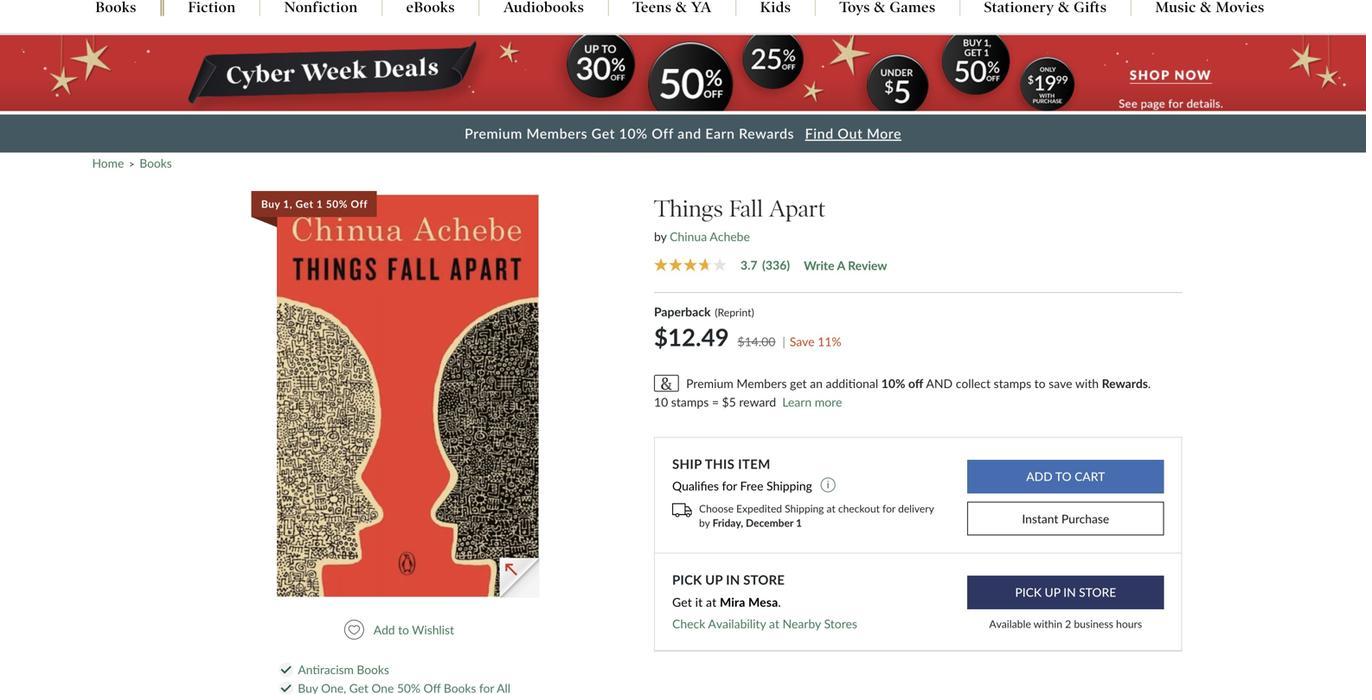 Task type: vqa. For each thing, say whether or not it's contained in the screenshot.
Purchase
yes



Task type: describe. For each thing, give the bounding box(es) containing it.
$14.00
[[738, 335, 776, 349]]

add to wishlist
[[374, 624, 454, 638]]

choose expedited shipping at checkout for delivery by
[[699, 503, 934, 529]]

additional
[[826, 376, 878, 391]]

antiracism books
[[298, 663, 389, 677]]

$5
[[722, 395, 736, 410]]

achebe
[[710, 229, 750, 244]]

pick
[[672, 572, 702, 588]]

at inside the 'choose expedited shipping at checkout for delivery by'
[[827, 503, 836, 515]]

$12.49 $14.00
[[654, 323, 776, 352]]

ship
[[672, 457, 702, 472]]

(336)
[[762, 258, 790, 273]]

antiracism
[[298, 663, 354, 677]]

premium for premium members get 10% off and earn rewards find out more
[[465, 125, 523, 142]]

mira
[[720, 595, 745, 610]]

3.7 (336)
[[741, 258, 790, 273]]

2
[[1065, 618, 1071, 631]]

collect
[[956, 376, 991, 391]]

things
[[654, 195, 723, 223]]

store
[[743, 572, 785, 588]]

save 11%
[[790, 335, 842, 349]]

3.7
[[741, 258, 758, 273]]

review
[[848, 258, 887, 273]]

1 check image from the top
[[281, 667, 291, 674]]

get for 1,
[[295, 198, 314, 210]]

10
[[654, 395, 668, 410]]

save
[[1049, 376, 1073, 391]]

home link
[[92, 156, 124, 170]]

paperback (reprint)
[[654, 305, 754, 319]]

choose
[[699, 503, 734, 515]]

buy 1, get 1 50% off link
[[251, 191, 539, 598]]

write
[[804, 258, 835, 273]]

an
[[810, 376, 823, 391]]

by inside the 'choose expedited shipping at checkout for delivery by'
[[699, 517, 710, 529]]

expedited
[[736, 503, 782, 515]]

business hours
[[1074, 618, 1142, 631]]

and
[[678, 125, 702, 142]]

premium for premium members get an additional 10% off and collect stamps to save with rewards . 10 stamps = $5 reward learn more
[[686, 376, 734, 391]]

buy
[[261, 198, 280, 210]]

get for members
[[592, 125, 615, 142]]

rewards inside premium members get an additional 10% off and collect stamps to save with rewards . 10 stamps = $5 reward learn more
[[1102, 376, 1148, 391]]

check
[[672, 617, 705, 632]]

buy 1, get 1 50% off
[[261, 198, 368, 210]]

off
[[908, 376, 923, 391]]

chinua
[[670, 229, 707, 244]]

reward
[[739, 395, 776, 410]]

a
[[837, 258, 845, 273]]

this
[[705, 457, 735, 472]]

things fall apart image
[[277, 195, 539, 598]]

get inside pick up in store get it at mira mesa . check availability at nearby stores
[[672, 595, 692, 610]]

chinua achebe link
[[670, 229, 750, 244]]

checkout
[[838, 503, 880, 515]]

cyber week deals! shop now image
[[0, 35, 1366, 111]]

. inside premium members get an additional 10% off and collect stamps to save with rewards . 10 stamps = $5 reward learn more
[[1148, 376, 1151, 391]]

available
[[989, 618, 1031, 631]]

paperback
[[654, 305, 711, 319]]

out
[[838, 125, 863, 142]]

free
[[740, 479, 764, 494]]

available within 2 business hours
[[989, 618, 1142, 631]]

1 horizontal spatial books
[[357, 663, 389, 677]]

up
[[705, 572, 723, 588]]

learn more link
[[782, 393, 842, 412]]

get
[[790, 376, 807, 391]]

instant purchase
[[1022, 512, 1109, 526]]

item
[[738, 457, 771, 472]]

delivery
[[898, 503, 934, 515]]

in
[[726, 572, 740, 588]]

friday, december 1
[[713, 517, 802, 529]]

and
[[926, 376, 953, 391]]

. inside pick up in store get it at mira mesa . check availability at nearby stores
[[778, 595, 781, 610]]

wishlist
[[412, 624, 454, 638]]



Task type: locate. For each thing, give the bounding box(es) containing it.
off right 50% in the top left of the page
[[351, 198, 368, 210]]

get left and
[[592, 125, 615, 142]]

by left chinua
[[654, 229, 667, 244]]

2 vertical spatial get
[[672, 595, 692, 610]]

books right 'home'
[[140, 156, 172, 170]]

members inside premium members get an additional 10% off and collect stamps to save with rewards . 10 stamps = $5 reward learn more
[[737, 376, 787, 391]]

0 vertical spatial members
[[527, 125, 588, 142]]

0 vertical spatial 1
[[317, 198, 323, 210]]

ship this item qualifies for free shipping
[[672, 457, 815, 494]]

0 vertical spatial shipping
[[767, 479, 812, 494]]

1 horizontal spatial rewards
[[1102, 376, 1148, 391]]

rewards
[[739, 125, 794, 142], [1102, 376, 1148, 391]]

1 vertical spatial premium
[[686, 376, 734, 391]]

get left it
[[672, 595, 692, 610]]

friday,
[[713, 517, 743, 529]]

check image
[[281, 667, 291, 674], [281, 685, 291, 693]]

1 right the december
[[796, 517, 802, 529]]

shipping
[[767, 479, 812, 494], [785, 503, 824, 515]]

at
[[827, 503, 836, 515], [706, 595, 717, 610], [769, 617, 780, 632]]

0 horizontal spatial get
[[295, 198, 314, 210]]

0 horizontal spatial for
[[722, 479, 737, 494]]

check availability at nearby stores link
[[672, 617, 857, 632]]

=
[[712, 395, 719, 410]]

1 horizontal spatial 10%
[[881, 376, 905, 391]]

buy 1, get 1 50% off list box
[[193, 186, 629, 607]]

1 left 50% in the top left of the page
[[317, 198, 323, 210]]

0 vertical spatial check image
[[281, 667, 291, 674]]

availability
[[708, 617, 766, 632]]

1 inside buy 1, get 1 50% off link
[[317, 198, 323, 210]]

0 vertical spatial rewards
[[739, 125, 794, 142]]

0 horizontal spatial off
[[351, 198, 368, 210]]

.
[[1148, 376, 1151, 391], [778, 595, 781, 610]]

0 vertical spatial premium
[[465, 125, 523, 142]]

1 horizontal spatial off
[[652, 125, 674, 142]]

pick up in store get it at mira mesa . check availability at nearby stores
[[672, 572, 857, 632]]

0 horizontal spatial 1
[[317, 198, 323, 210]]

with
[[1075, 376, 1099, 391]]

0 horizontal spatial books
[[140, 156, 172, 170]]

1 vertical spatial 1
[[796, 517, 802, 529]]

1 vertical spatial 10%
[[881, 376, 905, 391]]

0 vertical spatial off
[[652, 125, 674, 142]]

1 horizontal spatial premium
[[686, 376, 734, 391]]

members for get
[[527, 125, 588, 142]]

0 horizontal spatial 10%
[[619, 125, 648, 142]]

nearby stores
[[783, 617, 857, 632]]

rewards right with
[[1102, 376, 1148, 391]]

write a review
[[804, 258, 887, 273]]

1 vertical spatial check image
[[281, 685, 291, 693]]

$12.49
[[654, 323, 729, 352]]

for
[[722, 479, 737, 494], [883, 503, 896, 515]]

1 horizontal spatial by
[[699, 517, 710, 529]]

excerpt image
[[500, 558, 539, 598]]

1 vertical spatial books
[[357, 663, 389, 677]]

it
[[695, 595, 703, 610]]

0 vertical spatial at
[[827, 503, 836, 515]]

1 vertical spatial stamps
[[671, 395, 709, 410]]

1 horizontal spatial get
[[592, 125, 615, 142]]

1
[[317, 198, 323, 210], [796, 517, 802, 529]]

more
[[867, 125, 902, 142]]

more
[[815, 395, 842, 410]]

off
[[652, 125, 674, 142], [351, 198, 368, 210]]

get inside list box
[[295, 198, 314, 210]]

1 vertical spatial for
[[883, 503, 896, 515]]

0 horizontal spatial premium
[[465, 125, 523, 142]]

1 vertical spatial members
[[737, 376, 787, 391]]

1 horizontal spatial for
[[883, 503, 896, 515]]

for left free
[[722, 479, 737, 494]]

. up 'check availability at nearby stores' link
[[778, 595, 781, 610]]

at down mesa
[[769, 617, 780, 632]]

by
[[654, 229, 667, 244], [699, 517, 710, 529]]

to left save
[[1035, 376, 1046, 391]]

qualifies
[[672, 479, 719, 494]]

$12.49 main content
[[0, 34, 1366, 695]]

0 vertical spatial books
[[140, 156, 172, 170]]

shipping up the december
[[785, 503, 824, 515]]

at right it
[[706, 595, 717, 610]]

1 vertical spatial get
[[295, 198, 314, 210]]

1 vertical spatial shipping
[[785, 503, 824, 515]]

0 horizontal spatial stamps
[[671, 395, 709, 410]]

None submit
[[967, 460, 1164, 494], [967, 576, 1164, 610], [967, 460, 1164, 494], [967, 576, 1164, 610]]

apart
[[769, 195, 826, 223]]

0 horizontal spatial by
[[654, 229, 667, 244]]

0 vertical spatial by
[[654, 229, 667, 244]]

mesa
[[748, 595, 778, 610]]

2 horizontal spatial get
[[672, 595, 692, 610]]

1 vertical spatial rewards
[[1102, 376, 1148, 391]]

for left "delivery"
[[883, 503, 896, 515]]

add
[[374, 624, 395, 638]]

to
[[1035, 376, 1046, 391], [398, 624, 409, 638]]

stamps right collect
[[994, 376, 1031, 391]]

1 horizontal spatial 1
[[796, 517, 802, 529]]

to inside premium members get an additional 10% off and collect stamps to save with rewards . 10 stamps = $5 reward learn more
[[1035, 376, 1046, 391]]

premium
[[465, 125, 523, 142], [686, 376, 734, 391]]

1,
[[283, 198, 293, 210]]

by inside 'things fall apart by chinua achebe'
[[654, 229, 667, 244]]

to right add
[[398, 624, 409, 638]]

fall
[[729, 195, 763, 223]]

off inside buy 1, get 1 50% off link
[[351, 198, 368, 210]]

premium members get 10% off and earn rewards find out more
[[465, 125, 902, 142]]

10%
[[619, 125, 648, 142], [881, 376, 905, 391]]

stamps left = on the right bottom of the page
[[671, 395, 709, 410]]

0 horizontal spatial .
[[778, 595, 781, 610]]

add to wishlist link
[[344, 621, 462, 641]]

earn
[[705, 125, 735, 142]]

1 vertical spatial at
[[706, 595, 717, 610]]

50%
[[326, 198, 348, 210]]

books link
[[140, 156, 172, 170]]

0 horizontal spatial at
[[706, 595, 717, 610]]

10% inside premium members get an additional 10% off and collect stamps to save with rewards . 10 stamps = $5 reward learn more
[[881, 376, 905, 391]]

1 horizontal spatial to
[[1035, 376, 1046, 391]]

for inside ship this item qualifies for free shipping
[[722, 479, 737, 494]]

antiracism books link
[[298, 663, 389, 677]]

rewards right the earn
[[739, 125, 794, 142]]

2 check image from the top
[[281, 685, 291, 693]]

0 horizontal spatial rewards
[[739, 125, 794, 142]]

1 vertical spatial to
[[398, 624, 409, 638]]

members for get
[[737, 376, 787, 391]]

premium inside premium members get an additional 10% off and collect stamps to save with rewards . 10 stamps = $5 reward learn more
[[686, 376, 734, 391]]

things fall apart by chinua achebe
[[654, 195, 826, 244]]

instant
[[1022, 512, 1059, 526]]

write a review button
[[804, 258, 887, 273]]

10% left off
[[881, 376, 905, 391]]

2 horizontal spatial at
[[827, 503, 836, 515]]

2 vertical spatial at
[[769, 617, 780, 632]]

. right with
[[1148, 376, 1151, 391]]

find
[[805, 125, 834, 142]]

10% left and
[[619, 125, 648, 142]]

0 vertical spatial 10%
[[619, 125, 648, 142]]

stamps
[[994, 376, 1031, 391], [671, 395, 709, 410]]

instant purchase button
[[967, 502, 1164, 536]]

(reprint)
[[715, 306, 754, 319]]

0 vertical spatial to
[[1035, 376, 1046, 391]]

1 horizontal spatial at
[[769, 617, 780, 632]]

learn
[[782, 395, 812, 410]]

0 vertical spatial get
[[592, 125, 615, 142]]

0 vertical spatial stamps
[[994, 376, 1031, 391]]

0 horizontal spatial to
[[398, 624, 409, 638]]

0 vertical spatial .
[[1148, 376, 1151, 391]]

1 vertical spatial .
[[778, 595, 781, 610]]

1 horizontal spatial stamps
[[994, 376, 1031, 391]]

december
[[746, 517, 794, 529]]

purchase
[[1062, 512, 1109, 526]]

1 horizontal spatial members
[[737, 376, 787, 391]]

off left and
[[652, 125, 674, 142]]

for inside the 'choose expedited shipping at checkout for delivery by'
[[883, 503, 896, 515]]

premium members get an additional 10% off and collect stamps to save with rewards . 10 stamps = $5 reward learn more
[[654, 376, 1151, 410]]

shipping inside the 'choose expedited shipping at checkout for delivery by'
[[785, 503, 824, 515]]

1 vertical spatial off
[[351, 198, 368, 210]]

by down choose
[[699, 517, 710, 529]]

1 vertical spatial by
[[699, 517, 710, 529]]

0 horizontal spatial members
[[527, 125, 588, 142]]

shipping inside ship this item qualifies for free shipping
[[767, 479, 812, 494]]

within
[[1034, 618, 1063, 631]]

home
[[92, 156, 124, 170]]

get right 1,
[[295, 198, 314, 210]]

1 horizontal spatial .
[[1148, 376, 1151, 391]]

books down add
[[357, 663, 389, 677]]

shipping right free
[[767, 479, 812, 494]]

at left checkout
[[827, 503, 836, 515]]

0 vertical spatial for
[[722, 479, 737, 494]]



